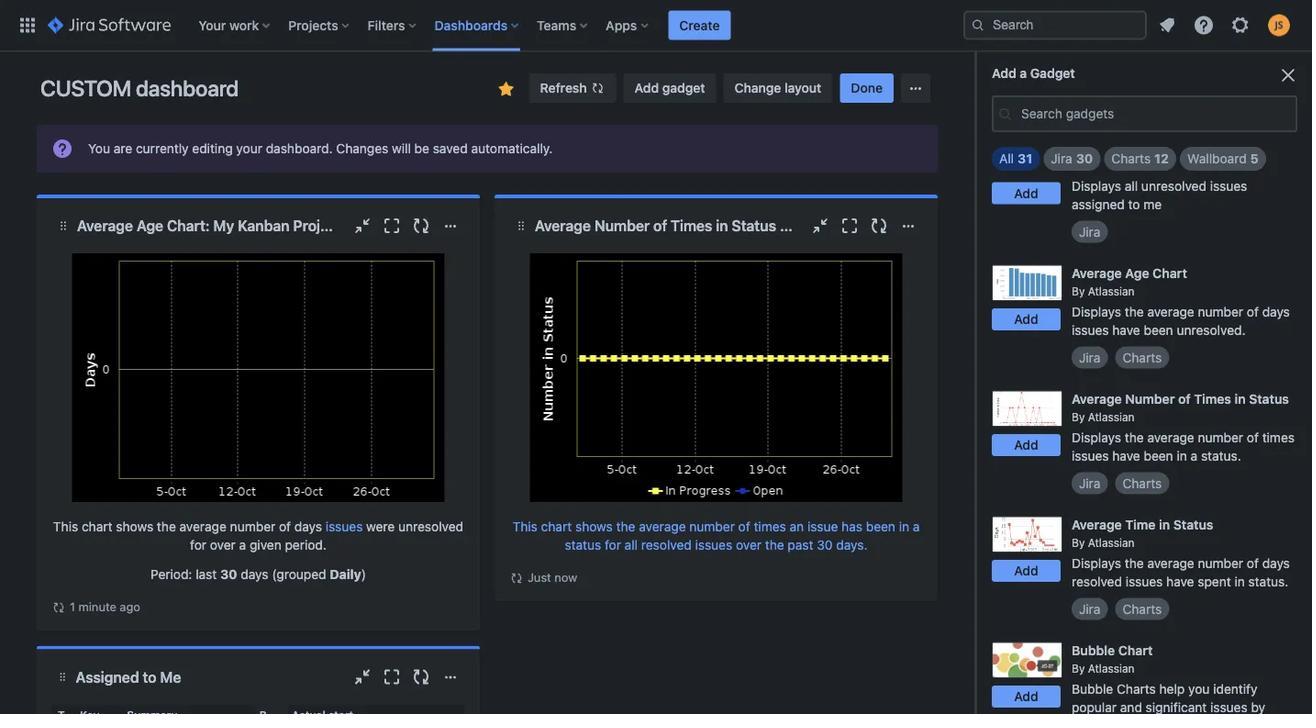 Task type: vqa. For each thing, say whether or not it's contained in the screenshot.


Task type: describe. For each thing, give the bounding box(es) containing it.
this chart shows the average number of times an issue has been in a status for all resolved issues over the past 30 days.
[[513, 519, 920, 553]]

teams
[[537, 17, 577, 33]]

status. inside average time in status by atlassian displays the average number of days resolved issues have spent in status.
[[1249, 574, 1289, 589]]

refresh average number of times in status : my kanban project image
[[868, 215, 890, 237]]

average inside average number of times in status by atlassian displays the average number of times issues have been in a status.
[[1148, 430, 1195, 445]]

chart inside bubble chart by atlassian bubble charts help you identify popular and significant issues b
[[1119, 643, 1153, 658]]

add inside button
[[635, 80, 659, 95]]

for inside "this chart shows the average number of times an issue has been in a status for all resolved issues over the past 30 days."
[[605, 537, 621, 553]]

dashboards button
[[429, 11, 526, 40]]

maximize average number of times in status : my kanban project image
[[839, 215, 861, 237]]

change layout
[[735, 80, 822, 95]]

issues inside the average age chart by atlassian displays the average number of days issues have been unresolved.
[[1072, 322, 1109, 337]]

projects button
[[283, 11, 357, 40]]

by inside average time in status by atlassian displays the average number of days resolved issues have spent in status.
[[1072, 536, 1085, 549]]

atlassian inside the average age chart by atlassian displays the average number of days issues have been unresolved.
[[1089, 284, 1135, 297]]

5
[[1251, 151, 1259, 166]]

add button for average time in status
[[992, 560, 1061, 582]]

star custom dashboard image
[[495, 78, 517, 100]]

close icon image
[[1278, 64, 1300, 86]]

issues inside bubble chart by atlassian bubble charts help you identify popular and significant issues b
[[1211, 700, 1248, 714]]

a inside were unresolved for over a given period.
[[239, 537, 246, 553]]

period:
[[151, 567, 192, 582]]

average number of times in status : my kanban project
[[535, 217, 917, 235]]

change layout button
[[724, 73, 833, 103]]

has
[[842, 519, 863, 534]]

assigned to me
[[76, 668, 181, 686]]

more dashboard actions image
[[905, 77, 927, 99]]

help image
[[1193, 14, 1215, 36]]

single
[[1215, 52, 1251, 67]]

:
[[780, 217, 785, 235]]

me
[[1144, 196, 1162, 211]]

31
[[1018, 151, 1033, 166]]

help
[[1160, 681, 1185, 697]]

2 kanban from the left
[[813, 217, 864, 235]]

jira for assigned to me
[[1080, 224, 1101, 239]]

assigned
[[1072, 196, 1125, 211]]

dashboard.
[[266, 141, 333, 156]]

search image
[[971, 18, 986, 33]]

period.
[[285, 537, 327, 553]]

just
[[528, 571, 551, 584]]

average for average age chart: my kanban project
[[77, 217, 133, 235]]

2 my from the left
[[788, 217, 809, 235]]

number inside average time in status by atlassian displays the average number of days resolved issues have spent in status.
[[1198, 556, 1244, 571]]

over inside "this chart shows the average number of times an issue has been in a status for all resolved issues over the past 30 days."
[[736, 537, 762, 553]]

charts 12
[[1112, 151, 1170, 166]]

number for average number of times in status : my kanban project
[[595, 217, 650, 235]]

more actions for average age chart: my kanban project gadget image
[[440, 215, 462, 237]]

times for my
[[671, 217, 713, 235]]

this for this chart shows the average number of times an issue has been in a status for all resolved issues over the past 30 days.
[[513, 519, 538, 534]]

average number of times in status image
[[992, 391, 1063, 427]]

unresolved inside assigned to me by atlassian displays all unresolved issues assigned to me
[[1142, 178, 1207, 193]]

maximize average age chart: my kanban project image
[[381, 215, 403, 237]]

jira 30
[[1051, 151, 1094, 166]]

an arrow curved in a circular way on the button that refreshes the dashboard image
[[51, 600, 66, 615]]

dashboards
[[435, 17, 508, 33]]

chart:
[[167, 217, 210, 235]]

projects
[[288, 17, 338, 33]]

for inside were unresolved for over a given period.
[[190, 537, 207, 553]]

have inside average number of times in status by atlassian displays the average number of times issues have been in a status.
[[1113, 448, 1141, 463]]

by inside the average age chart by atlassian displays the average number of days issues have been unresolved.
[[1072, 284, 1085, 297]]

layout
[[785, 80, 822, 95]]

minimize average age chart: my kanban project image
[[352, 215, 374, 237]]

teams button
[[532, 11, 595, 40]]

custom dashboard
[[40, 75, 239, 101]]

over inside were unresolved for over a given period.
[[210, 537, 236, 553]]

Search gadgets field
[[1016, 97, 1296, 130]]

average age chart image
[[992, 265, 1063, 301]]

add gadget
[[635, 80, 705, 95]]

shows for this chart shows the average number of days issues
[[116, 519, 153, 534]]

of inside "this chart shows the average number of times an issue has been in a status for all resolved issues over the past 30 days."
[[739, 519, 751, 534]]

days inside average time in status by atlassian displays the average number of days resolved issues have spent in status.
[[1263, 556, 1291, 571]]

past
[[788, 537, 814, 553]]

popular
[[1072, 700, 1117, 714]]

have inside the average age chart by atlassian displays the average number of days issues have been unresolved.
[[1113, 322, 1141, 337]]

all
[[1000, 151, 1014, 166]]

done
[[851, 80, 883, 95]]

add button for bubble chart
[[992, 686, 1061, 708]]

your work
[[199, 17, 259, 33]]

saved
[[433, 141, 468, 156]]

recent
[[1103, 52, 1141, 67]]

status inside average time in status by atlassian displays the average number of days resolved issues have spent in status.
[[1174, 517, 1214, 532]]

1 project from the left
[[293, 217, 342, 235]]

just now
[[528, 571, 578, 584]]

create button
[[669, 11, 731, 40]]

atlassian inside assigned to me by atlassian displays all unresolved issues assigned to me
[[1089, 158, 1135, 171]]

lists recent activity in a single project, or in all projects.
[[1072, 52, 1251, 85]]

1 bubble from the top
[[1072, 643, 1116, 658]]

you
[[1189, 681, 1210, 697]]

by inside bubble chart by atlassian bubble charts help you identify popular and significant issues b
[[1072, 662, 1085, 675]]

average inside the average age chart by atlassian displays the average number of days issues have been unresolved.
[[1148, 304, 1195, 319]]

maximize assigned to me image
[[381, 666, 403, 688]]

refresh
[[540, 80, 587, 95]]

work
[[229, 17, 259, 33]]

add gadget button
[[624, 73, 716, 103]]

status
[[565, 537, 601, 553]]

chart for this chart shows the average number of days issues
[[82, 519, 113, 534]]

average time in status by atlassian displays the average number of days resolved issues have spent in status.
[[1072, 517, 1291, 589]]

now
[[555, 571, 578, 584]]

issue
[[808, 519, 838, 534]]

add a gadget
[[992, 66, 1076, 81]]

age for chart:
[[137, 217, 163, 235]]

me for assigned to me by atlassian displays all unresolved issues assigned to me
[[1148, 140, 1167, 155]]

chart inside the average age chart by atlassian displays the average number of days issues have been unresolved.
[[1153, 266, 1188, 281]]

times for atlassian
[[1195, 391, 1232, 407]]

changes
[[336, 141, 389, 156]]

issues inside average number of times in status by atlassian displays the average number of times issues have been in a status.
[[1072, 448, 1109, 463]]

undefined generated chart image image for in
[[530, 253, 903, 502]]

status for my
[[732, 217, 777, 235]]

assigned to me by atlassian displays all unresolved issues assigned to me
[[1072, 140, 1248, 211]]

appswitcher icon image
[[17, 14, 39, 36]]

unresolved inside were unresolved for over a given period.
[[398, 519, 464, 534]]

unresolved.
[[1177, 322, 1246, 337]]

a inside "this chart shows the average number of times an issue has been in a status for all resolved issues over the past 30 days."
[[913, 519, 920, 534]]

jira for average time in status
[[1080, 601, 1101, 617]]

your profile and settings image
[[1269, 14, 1291, 36]]

atlassian inside average time in status by atlassian displays the average number of days resolved issues have spent in status.
[[1089, 536, 1135, 549]]

number inside "this chart shows the average number of times an issue has been in a status for all resolved issues over the past 30 days."
[[690, 519, 735, 534]]

assigned for assigned to me by atlassian displays all unresolved issues assigned to me
[[1072, 140, 1129, 155]]

refresh image
[[591, 81, 606, 95]]

average for average number of times in status : my kanban project
[[535, 217, 591, 235]]

(grouped
[[272, 567, 326, 582]]

number inside average number of times in status by atlassian displays the average number of times issues have been in a status.
[[1198, 430, 1244, 445]]

and
[[1121, 700, 1143, 714]]

displays inside assigned to me by atlassian displays all unresolved issues assigned to me
[[1072, 178, 1122, 193]]

lists
[[1072, 52, 1100, 67]]

banner containing your work
[[0, 0, 1313, 51]]

average for average number of times in status by atlassian displays the average number of times issues have been in a status.
[[1072, 391, 1122, 407]]

you are currently editing your dashboard. changes will be saved automatically.
[[88, 141, 553, 156]]

significant
[[1146, 700, 1207, 714]]

average age chart by atlassian displays the average number of days issues have been unresolved.
[[1072, 266, 1291, 337]]

wallboard for wallboard
[[1123, 98, 1182, 113]]

an arrow curved in a circular way on the button that refreshes the dashboard image
[[509, 571, 524, 585]]

or
[[1121, 70, 1133, 85]]

all inside lists recent activity in a single project, or in all projects.
[[1151, 70, 1164, 85]]

a inside lists recent activity in a single project, or in all projects.
[[1205, 52, 1212, 67]]

assigned for assigned to me
[[76, 668, 139, 686]]

days.
[[837, 537, 868, 553]]

atlassian inside bubble chart by atlassian bubble charts help you identify popular and significant issues b
[[1089, 662, 1135, 675]]

1 vertical spatial to
[[1129, 196, 1141, 211]]

were unresolved for over a given period.
[[190, 519, 464, 553]]

change
[[735, 80, 782, 95]]

1 kanban from the left
[[238, 217, 290, 235]]

create
[[680, 17, 720, 33]]

minimize average number of times in status : my kanban project image
[[810, 215, 832, 237]]

undefined generated chart image image for kanban
[[72, 253, 445, 502]]

0 vertical spatial 30
[[1077, 151, 1094, 166]]

automatically.
[[471, 141, 553, 156]]



Task type: locate. For each thing, give the bounding box(es) containing it.
kanban left refresh average number of times in status : my kanban project 'icon'
[[813, 217, 864, 235]]

atlassian right average number of times in status image
[[1089, 410, 1135, 423]]

average age chart: my kanban project
[[77, 217, 342, 235]]

4 add button from the top
[[992, 434, 1061, 456]]

1 vertical spatial status.
[[1249, 574, 1289, 589]]

are
[[114, 141, 132, 156]]

chart inside region
[[82, 519, 113, 534]]

0 horizontal spatial chart
[[82, 519, 113, 534]]

shows up period:
[[116, 519, 153, 534]]

will
[[392, 141, 411, 156]]

0 vertical spatial me
[[1148, 140, 1167, 155]]

assigned inside assigned to me by atlassian displays all unresolved issues assigned to me
[[1072, 140, 1129, 155]]

2 displays from the top
[[1072, 304, 1122, 319]]

over left past at bottom
[[736, 537, 762, 553]]

average inside average time in status by atlassian displays the average number of days resolved issues have spent in status.
[[1072, 517, 1122, 532]]

chart inside "this chart shows the average number of times an issue has been in a status for all resolved issues over the past 30 days."
[[541, 519, 572, 534]]

be
[[415, 141, 430, 156]]

all inside assigned to me by atlassian displays all unresolved issues assigned to me
[[1125, 178, 1138, 193]]

3 by from the top
[[1072, 410, 1085, 423]]

average inside region
[[180, 519, 227, 534]]

0 horizontal spatial age
[[137, 217, 163, 235]]

days inside the average age chart by atlassian displays the average number of days issues have been unresolved.
[[1263, 304, 1291, 319]]

2 atlassian from the top
[[1089, 284, 1135, 297]]

1 minute ago
[[70, 600, 140, 614]]

bubble
[[1072, 643, 1116, 658], [1072, 681, 1114, 697]]

wallboard for wallboard 5
[[1188, 151, 1247, 166]]

1 horizontal spatial 30
[[817, 537, 833, 553]]

1 horizontal spatial chart
[[541, 519, 572, 534]]

me for assigned to me
[[160, 668, 181, 686]]

0 vertical spatial wallboard
[[1123, 98, 1182, 113]]

your
[[199, 17, 226, 33]]

age down me
[[1126, 266, 1150, 281]]

5 by from the top
[[1072, 662, 1085, 675]]

average time in status image
[[992, 516, 1063, 553]]

0 horizontal spatial shows
[[116, 519, 153, 534]]

undefined generated chart image image
[[72, 253, 445, 502], [530, 253, 903, 502]]

charts for time
[[1123, 601, 1162, 617]]

0 horizontal spatial number
[[595, 217, 650, 235]]

age inside the average age chart by atlassian displays the average number of days issues have been unresolved.
[[1126, 266, 1150, 281]]

30 right last
[[220, 567, 237, 582]]

have left unresolved.
[[1113, 322, 1141, 337]]

by right average number of times in status image
[[1072, 410, 1085, 423]]

chart up minute
[[82, 519, 113, 534]]

times down unresolved.
[[1195, 391, 1232, 407]]

status.
[[1202, 448, 1242, 463], [1249, 574, 1289, 589]]

minute
[[79, 600, 116, 614]]

this chart shows the average number of days issues
[[53, 519, 363, 534]]

0 vertical spatial bubble
[[1072, 643, 1116, 658]]

jira for average number of times in status
[[1080, 476, 1101, 491]]

2 vertical spatial 30
[[220, 567, 237, 582]]

1 horizontal spatial this
[[513, 519, 538, 534]]

banner
[[0, 0, 1313, 51]]

age for chart
[[1126, 266, 1150, 281]]

6 add button from the top
[[992, 686, 1061, 708]]

average inside average number of times in status by atlassian displays the average number of times issues have been in a status.
[[1072, 391, 1122, 407]]

2 shows from the left
[[576, 519, 613, 534]]

1 displays from the top
[[1072, 178, 1122, 193]]

project
[[293, 217, 342, 235], [868, 217, 917, 235]]

0 horizontal spatial this
[[53, 519, 78, 534]]

add button down bubble chart image
[[992, 686, 1061, 708]]

the
[[1125, 304, 1144, 319], [1125, 430, 1144, 445], [157, 519, 176, 534], [617, 519, 636, 534], [765, 537, 785, 553], [1125, 556, 1144, 571]]

0 horizontal spatial over
[[210, 537, 236, 553]]

add button for average age chart
[[992, 308, 1061, 330]]

1 horizontal spatial age
[[1126, 266, 1150, 281]]

30 up assigned
[[1077, 151, 1094, 166]]

0 vertical spatial times
[[1263, 430, 1295, 445]]

issues inside "this chart shows the average number of times an issue has been in a status for all resolved issues over the past 30 days."
[[695, 537, 733, 553]]

2 vertical spatial status
[[1174, 517, 1214, 532]]

apps
[[606, 17, 637, 33]]

you
[[88, 141, 110, 156]]

average
[[1148, 304, 1195, 319], [1148, 430, 1195, 445], [180, 519, 227, 534], [639, 519, 686, 534], [1148, 556, 1195, 571]]

1 vertical spatial age
[[1126, 266, 1150, 281]]

average number of times in status : my kanban project region
[[509, 253, 923, 587]]

0 vertical spatial all
[[1151, 70, 1164, 85]]

shows inside "this chart shows the average number of times an issue has been in a status for all resolved issues over the past 30 days."
[[576, 519, 613, 534]]

chart for this chart shows the average number of times an issue has been in a status for all resolved issues over the past 30 days.
[[541, 519, 572, 534]]

atlassian up popular
[[1089, 662, 1135, 675]]

given
[[250, 537, 282, 553]]

atlassian
[[1089, 158, 1135, 171], [1089, 284, 1135, 297], [1089, 410, 1135, 423], [1089, 536, 1135, 549], [1089, 662, 1135, 675]]

average number of times in status by atlassian displays the average number of times issues have been in a status.
[[1072, 391, 1295, 463]]

jira
[[1080, 98, 1101, 113], [1051, 151, 1073, 166], [1080, 224, 1101, 239], [1080, 350, 1101, 365], [1080, 476, 1101, 491], [1080, 601, 1101, 617]]

3 displays from the top
[[1072, 430, 1122, 445]]

1 chart from the left
[[82, 519, 113, 534]]

of inside the average age chart by atlassian displays the average number of days issues have been unresolved.
[[1247, 304, 1259, 319]]

issues inside the average age chart: my kanban project region
[[326, 519, 363, 534]]

4 atlassian from the top
[[1089, 536, 1135, 549]]

2 add button from the top
[[992, 182, 1061, 204]]

of inside the average age chart: my kanban project region
[[279, 519, 291, 534]]

1 horizontal spatial status.
[[1249, 574, 1289, 589]]

1 atlassian from the top
[[1089, 158, 1135, 171]]

1 vertical spatial me
[[160, 668, 181, 686]]

0 horizontal spatial status.
[[1202, 448, 1242, 463]]

over down this chart shows the average number of days issues
[[210, 537, 236, 553]]

2 horizontal spatial 30
[[1077, 151, 1094, 166]]

kanban right 'chart:'
[[238, 217, 290, 235]]

resolved inside average time in status by atlassian displays the average number of days resolved issues have spent in status.
[[1072, 574, 1123, 589]]

have up time
[[1113, 448, 1141, 463]]

this chart shows the average number of times an issue has been in a status for all resolved issues over the past 30 days. link
[[513, 519, 920, 553]]

0 vertical spatial been
[[1144, 322, 1174, 337]]

chart up status
[[541, 519, 572, 534]]

2 horizontal spatial status
[[1250, 391, 1290, 407]]

more actions for assigned to me gadget image
[[440, 666, 462, 688]]

5 add button from the top
[[992, 560, 1061, 582]]

shows inside the average age chart: my kanban project region
[[116, 519, 153, 534]]

1 vertical spatial all
[[1125, 178, 1138, 193]]

activity
[[1145, 52, 1188, 67]]

1 horizontal spatial times
[[1263, 430, 1295, 445]]

chart
[[1153, 266, 1188, 281], [1119, 643, 1153, 658]]

0 horizontal spatial my
[[213, 217, 234, 235]]

refresh average age chart: my kanban project image
[[410, 215, 432, 237]]

number inside the average age chart: my kanban project region
[[230, 519, 276, 534]]

0 horizontal spatial assigned
[[76, 668, 139, 686]]

primary element
[[11, 0, 964, 51]]

add button down average number of times in status image
[[992, 434, 1061, 456]]

by inside average number of times in status by atlassian displays the average number of times issues have been in a status.
[[1072, 410, 1085, 423]]

times inside average number of times in status by atlassian displays the average number of times issues have been in a status.
[[1263, 430, 1295, 445]]

atlassian down time
[[1089, 536, 1135, 549]]

0 horizontal spatial for
[[190, 537, 207, 553]]

my
[[213, 217, 234, 235], [788, 217, 809, 235]]

apps button
[[601, 11, 656, 40]]

number inside the average age chart by atlassian displays the average number of days issues have been unresolved.
[[1198, 304, 1244, 319]]

by inside assigned to me by atlassian displays all unresolved issues assigned to me
[[1072, 158, 1085, 171]]

filters button
[[362, 11, 424, 40]]

editing
[[192, 141, 233, 156]]

gadget
[[1031, 66, 1076, 81]]

1 horizontal spatial shows
[[576, 519, 613, 534]]

1 horizontal spatial unresolved
[[1142, 178, 1207, 193]]

wallboard left 5
[[1188, 151, 1247, 166]]

times left :
[[671, 217, 713, 235]]

add button down average age chart image
[[992, 308, 1061, 330]]

days
[[1263, 304, 1291, 319], [295, 519, 322, 534], [1263, 556, 1291, 571], [241, 567, 269, 582]]

by
[[1072, 158, 1085, 171], [1072, 284, 1085, 297], [1072, 410, 1085, 423], [1072, 536, 1085, 549], [1072, 662, 1085, 675]]

were
[[366, 519, 395, 534]]

been inside the average age chart by atlassian displays the average number of days issues have been unresolved.
[[1144, 322, 1174, 337]]

2 project from the left
[[868, 217, 917, 235]]

average
[[77, 217, 133, 235], [535, 217, 591, 235], [1072, 266, 1122, 281], [1072, 391, 1122, 407], [1072, 517, 1122, 532]]

average for average time in status by atlassian displays the average number of days resolved issues have spent in status.
[[1072, 517, 1122, 532]]

jira for average age chart
[[1080, 350, 1101, 365]]

by up popular
[[1072, 662, 1085, 675]]

status. inside average number of times in status by atlassian displays the average number of times issues have been in a status.
[[1202, 448, 1242, 463]]

assigned up assigned
[[1072, 140, 1129, 155]]

your work button
[[193, 11, 277, 40]]

minimize assigned to me image
[[352, 666, 374, 688]]

0 vertical spatial chart
[[1153, 266, 1188, 281]]

currently
[[136, 141, 189, 156]]

1 horizontal spatial assigned
[[1072, 140, 1129, 155]]

have inside average time in status by atlassian displays the average number of days resolved issues have spent in status.
[[1167, 574, 1195, 589]]

status inside average number of times in status by atlassian displays the average number of times issues have been in a status.
[[1250, 391, 1290, 407]]

wallboard down or
[[1123, 98, 1182, 113]]

1 horizontal spatial status
[[1174, 517, 1214, 532]]

average for average age chart by atlassian displays the average number of days issues have been unresolved.
[[1072, 266, 1122, 281]]

of inside average time in status by atlassian displays the average number of days resolved issues have spent in status.
[[1247, 556, 1259, 571]]

2 over from the left
[[736, 537, 762, 553]]

been inside "this chart shows the average number of times an issue has been in a status for all resolved issues over the past 30 days."
[[866, 519, 896, 534]]

30 inside "this chart shows the average number of times an issue has been in a status for all resolved issues over the past 30 days."
[[817, 537, 833, 553]]

shows up status
[[576, 519, 613, 534]]

30 down issue
[[817, 537, 833, 553]]

me
[[1148, 140, 1167, 155], [160, 668, 181, 686]]

wallboard 5
[[1188, 151, 1259, 166]]

this inside the average age chart: my kanban project region
[[53, 519, 78, 534]]

over
[[210, 537, 236, 553], [736, 537, 762, 553]]

displays inside average number of times in status by atlassian displays the average number of times issues have been in a status.
[[1072, 430, 1122, 445]]

1 horizontal spatial project
[[868, 217, 917, 235]]

wallboard
[[1123, 98, 1182, 113], [1188, 151, 1247, 166]]

charts down the average age chart by atlassian displays the average number of days issues have been unresolved.
[[1123, 350, 1162, 365]]

chart up unresolved.
[[1153, 266, 1188, 281]]

4 by from the top
[[1072, 536, 1085, 549]]

all down charts 12
[[1125, 178, 1138, 193]]

ago
[[120, 600, 140, 614]]

1 undefined generated chart image image from the left
[[72, 253, 445, 502]]

1 vertical spatial bubble
[[1072, 681, 1114, 697]]

0 horizontal spatial me
[[160, 668, 181, 686]]

all right status
[[625, 537, 638, 553]]

1 vertical spatial status
[[1250, 391, 1290, 407]]

times inside "this chart shows the average number of times an issue has been in a status for all resolved issues over the past 30 days."
[[754, 519, 787, 534]]

been left unresolved.
[[1144, 322, 1174, 337]]

average inside average time in status by atlassian displays the average number of days resolved issues have spent in status.
[[1148, 556, 1195, 571]]

0 vertical spatial to
[[1133, 140, 1145, 155]]

all 31
[[1000, 151, 1033, 166]]

12
[[1155, 151, 1170, 166]]

this up 1
[[53, 519, 78, 534]]

0 horizontal spatial times
[[671, 217, 713, 235]]

resolved inside "this chart shows the average number of times an issue has been in a status for all resolved issues over the past 30 days."
[[642, 537, 692, 553]]

3 atlassian from the top
[[1089, 410, 1135, 423]]

1 vertical spatial number
[[1126, 391, 1175, 407]]

charts for age
[[1123, 350, 1162, 365]]

average inside "this chart shows the average number of times an issue has been in a status for all resolved issues over the past 30 days."
[[639, 519, 686, 534]]

daily
[[330, 567, 362, 582]]

charts inside bubble chart by atlassian bubble charts help you identify popular and significant issues b
[[1117, 681, 1156, 697]]

4 displays from the top
[[1072, 556, 1122, 571]]

2 undefined generated chart image image from the left
[[530, 253, 903, 502]]

been right has
[[866, 519, 896, 534]]

1 horizontal spatial number
[[1126, 391, 1175, 407]]

been up time
[[1144, 448, 1174, 463]]

atlassian inside average number of times in status by atlassian displays the average number of times issues have been in a status.
[[1089, 410, 1135, 423]]

period: last 30 days (grouped daily )
[[151, 567, 366, 582]]

number inside average number of times in status by atlassian displays the average number of times issues have been in a status.
[[1126, 391, 1175, 407]]

charts for number
[[1123, 476, 1162, 491]]

the inside average number of times in status by atlassian displays the average number of times issues have been in a status.
[[1125, 430, 1144, 445]]

1 horizontal spatial my
[[788, 217, 809, 235]]

time
[[1126, 517, 1156, 532]]

1 vertical spatial wallboard
[[1188, 151, 1247, 166]]

add button down 31
[[992, 182, 1061, 204]]

issues inside average time in status by atlassian displays the average number of days resolved issues have spent in status.
[[1126, 574, 1163, 589]]

notifications image
[[1157, 14, 1179, 36]]

unresolved right were
[[398, 519, 464, 534]]

have left spent
[[1167, 574, 1195, 589]]

a inside average number of times in status by atlassian displays the average number of times issues have been in a status.
[[1191, 448, 1198, 463]]

2 horizontal spatial all
[[1151, 70, 1164, 85]]

times
[[671, 217, 713, 235], [1195, 391, 1232, 407]]

0 vertical spatial number
[[595, 217, 650, 235]]

1 horizontal spatial all
[[1125, 178, 1138, 193]]

0 vertical spatial unresolved
[[1142, 178, 1207, 193]]

1
[[70, 600, 75, 614]]

more actions for average number of times in status : my kanban project gadget image
[[898, 215, 920, 237]]

5 atlassian from the top
[[1089, 662, 1135, 675]]

refresh button
[[529, 73, 617, 103]]

assigned to me image
[[992, 139, 1063, 175]]

shows for this chart shows the average number of times an issue has been in a status for all resolved issues over the past 30 days.
[[576, 519, 613, 534]]

to for assigned to me
[[143, 668, 157, 686]]

by right average time in status image
[[1072, 536, 1085, 549]]

1 for from the left
[[190, 537, 207, 553]]

add button for average number of times in status
[[992, 434, 1061, 456]]

2 vertical spatial all
[[625, 537, 638, 553]]

done link
[[840, 73, 894, 103]]

times
[[1263, 430, 1295, 445], [754, 519, 787, 534]]

the inside the average age chart by atlassian displays the average number of days issues have been unresolved.
[[1125, 304, 1144, 319]]

charts up the and
[[1117, 681, 1156, 697]]

add button down average time in status image
[[992, 560, 1061, 582]]

0 vertical spatial resolved
[[642, 537, 692, 553]]

0 horizontal spatial status
[[732, 217, 777, 235]]

the inside average time in status by atlassian displays the average number of days resolved issues have spent in status.
[[1125, 556, 1144, 571]]

1 horizontal spatial wallboard
[[1188, 151, 1247, 166]]

2 chart from the left
[[541, 519, 572, 534]]

2 vertical spatial have
[[1167, 574, 1195, 589]]

1 add button from the top
[[992, 56, 1061, 78]]

for right status
[[605, 537, 621, 553]]

undefined generated chart image image inside the average age chart: my kanban project region
[[72, 253, 445, 502]]

chart up the and
[[1119, 643, 1153, 658]]

atlassian up assigned
[[1089, 158, 1135, 171]]

by up assigned
[[1072, 158, 1085, 171]]

an
[[790, 519, 804, 534]]

1 vertical spatial times
[[754, 519, 787, 534]]

0 vertical spatial assigned
[[1072, 140, 1129, 155]]

0 horizontal spatial 30
[[220, 567, 237, 582]]

status for atlassian
[[1250, 391, 1290, 407]]

1 vertical spatial times
[[1195, 391, 1232, 407]]

0 vertical spatial have
[[1113, 322, 1141, 337]]

identify
[[1214, 681, 1258, 697]]

spent
[[1198, 574, 1232, 589]]

0 vertical spatial status
[[732, 217, 777, 235]]

refresh assigned to me image
[[410, 666, 432, 688]]

charts up time
[[1123, 476, 1162, 491]]

this up an arrow curved in a circular way on the button that refreshes the dashboard image
[[513, 519, 538, 534]]

0 horizontal spatial project
[[293, 217, 342, 235]]

)
[[362, 567, 366, 582]]

displays inside average time in status by atlassian displays the average number of days resolved issues have spent in status.
[[1072, 556, 1122, 571]]

last
[[196, 567, 217, 582]]

times inside average number of times in status by atlassian displays the average number of times issues have been in a status.
[[1195, 391, 1232, 407]]

average inside the average age chart by atlassian displays the average number of days issues have been unresolved.
[[1072, 266, 1122, 281]]

1 by from the top
[[1072, 158, 1085, 171]]

in inside "this chart shows the average number of times an issue has been in a status for all resolved issues over the past 30 days."
[[899, 519, 910, 534]]

issues inside assigned to me by atlassian displays all unresolved issues assigned to me
[[1211, 178, 1248, 193]]

0 vertical spatial times
[[671, 217, 713, 235]]

issues
[[1211, 178, 1248, 193], [1072, 322, 1109, 337], [1072, 448, 1109, 463], [326, 519, 363, 534], [695, 537, 733, 553], [1126, 574, 1163, 589], [1211, 700, 1248, 714]]

your
[[236, 141, 262, 156]]

add button down search field
[[992, 56, 1061, 78]]

1 over from the left
[[210, 537, 236, 553]]

bubble chart by atlassian bubble charts help you identify popular and significant issues b
[[1072, 643, 1277, 714]]

Search field
[[964, 11, 1147, 40]]

been inside average number of times in status by atlassian displays the average number of times issues have been in a status.
[[1144, 448, 1174, 463]]

for down this chart shows the average number of days issues
[[190, 537, 207, 553]]

project left minimize average age chart: my kanban project icon
[[293, 217, 342, 235]]

0 horizontal spatial unresolved
[[398, 519, 464, 534]]

0 horizontal spatial kanban
[[238, 217, 290, 235]]

number for average number of times in status by atlassian displays the average number of times issues have been in a status.
[[1126, 391, 1175, 407]]

by right average age chart image
[[1072, 284, 1085, 297]]

0 vertical spatial age
[[137, 217, 163, 235]]

assigned
[[1072, 140, 1129, 155], [76, 668, 139, 686]]

me inside assigned to me by atlassian displays all unresolved issues assigned to me
[[1148, 140, 1167, 155]]

1 vertical spatial resolved
[[1072, 574, 1123, 589]]

0 horizontal spatial wallboard
[[1123, 98, 1182, 113]]

charts left the 12 at the top right of page
[[1112, 151, 1151, 166]]

my right :
[[788, 217, 809, 235]]

unresolved up me
[[1142, 178, 1207, 193]]

0 vertical spatial status.
[[1202, 448, 1242, 463]]

0 horizontal spatial resolved
[[642, 537, 692, 553]]

1 vertical spatial unresolved
[[398, 519, 464, 534]]

2 vertical spatial to
[[143, 668, 157, 686]]

2 by from the top
[[1072, 284, 1085, 297]]

bubble chart image
[[992, 642, 1063, 679]]

30 inside the average age chart: my kanban project region
[[220, 567, 237, 582]]

settings image
[[1230, 14, 1252, 36]]

0 horizontal spatial times
[[754, 519, 787, 534]]

custom
[[40, 75, 131, 101]]

1 vertical spatial been
[[1144, 448, 1174, 463]]

1 horizontal spatial times
[[1195, 391, 1232, 407]]

2 this from the left
[[513, 519, 538, 534]]

charts
[[1112, 151, 1151, 166], [1123, 350, 1162, 365], [1123, 476, 1162, 491], [1123, 601, 1162, 617], [1117, 681, 1156, 697]]

this
[[53, 519, 78, 534], [513, 519, 538, 534]]

1 horizontal spatial undefined generated chart image image
[[530, 253, 903, 502]]

charts down average time in status by atlassian displays the average number of days resolved issues have spent in status.
[[1123, 601, 1162, 617]]

3 add button from the top
[[992, 308, 1061, 330]]

all inside "this chart shows the average number of times an issue has been in a status for all resolved issues over the past 30 days."
[[625, 537, 638, 553]]

assigned down 1 minute ago
[[76, 668, 139, 686]]

1 vertical spatial 30
[[817, 537, 833, 553]]

dashboard
[[136, 75, 239, 101]]

age left 'chart:'
[[137, 217, 163, 235]]

project right maximize average number of times in status : my kanban project image
[[868, 217, 917, 235]]

2 vertical spatial been
[[866, 519, 896, 534]]

1 vertical spatial chart
[[1119, 643, 1153, 658]]

number
[[1198, 304, 1244, 319], [1198, 430, 1244, 445], [230, 519, 276, 534], [690, 519, 735, 534], [1198, 556, 1244, 571]]

all down activity at the right of page
[[1151, 70, 1164, 85]]

displays inside the average age chart by atlassian displays the average number of days issues have been unresolved.
[[1072, 304, 1122, 319]]

to for assigned to me by atlassian displays all unresolved issues assigned to me
[[1133, 140, 1145, 155]]

1 my from the left
[[213, 217, 234, 235]]

this inside "this chart shows the average number of times an issue has been in a status for all resolved issues over the past 30 days."
[[513, 519, 538, 534]]

0 horizontal spatial all
[[625, 537, 638, 553]]

1 vertical spatial have
[[1113, 448, 1141, 463]]

issues link
[[326, 519, 363, 534]]

1 horizontal spatial resolved
[[1072, 574, 1123, 589]]

1 vertical spatial assigned
[[76, 668, 139, 686]]

gadget
[[663, 80, 705, 95]]

been
[[1144, 322, 1174, 337], [1144, 448, 1174, 463], [866, 519, 896, 534]]

this for this chart shows the average number of days issues
[[53, 519, 78, 534]]

2 bubble from the top
[[1072, 681, 1114, 697]]

the inside region
[[157, 519, 176, 534]]

filters
[[368, 17, 405, 33]]

all
[[1151, 70, 1164, 85], [1125, 178, 1138, 193], [625, 537, 638, 553]]

1 this from the left
[[53, 519, 78, 534]]

age
[[137, 217, 163, 235], [1126, 266, 1150, 281]]

1 horizontal spatial me
[[1148, 140, 1167, 155]]

1 horizontal spatial over
[[736, 537, 762, 553]]

projects.
[[1167, 70, 1219, 85]]

add button for assigned to me
[[992, 182, 1061, 204]]

2 for from the left
[[605, 537, 621, 553]]

undefined generated chart image image inside average number of times in status : my kanban project region
[[530, 253, 903, 502]]

1 horizontal spatial kanban
[[813, 217, 864, 235]]

average age chart: my kanban project region
[[51, 253, 465, 616]]

0 horizontal spatial undefined generated chart image image
[[72, 253, 445, 502]]

jira software image
[[48, 14, 171, 36], [48, 14, 171, 36]]

1 shows from the left
[[116, 519, 153, 534]]

my right 'chart:'
[[213, 217, 234, 235]]

1 horizontal spatial for
[[605, 537, 621, 553]]

atlassian right average age chart image
[[1089, 284, 1135, 297]]

number
[[595, 217, 650, 235], [1126, 391, 1175, 407]]



